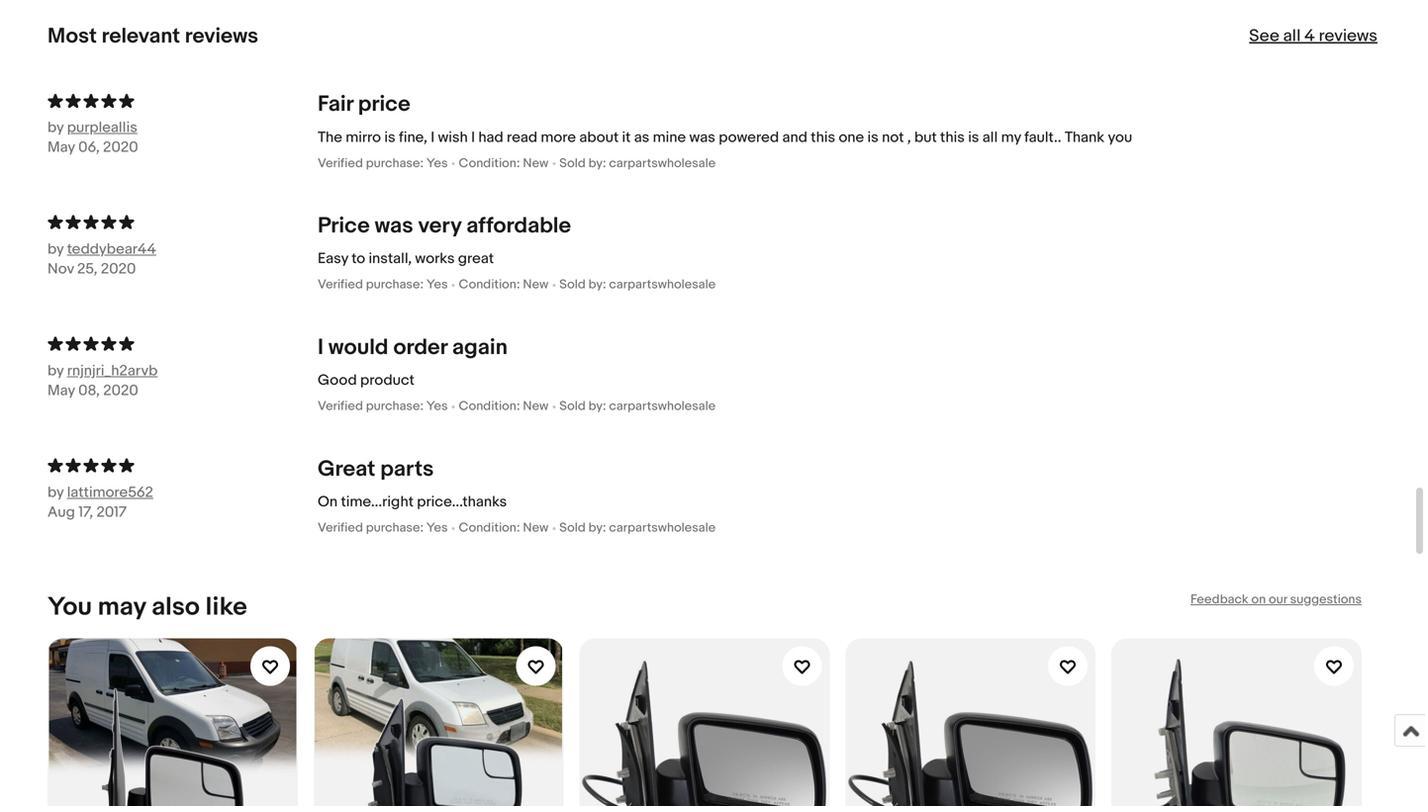 Task type: vqa. For each thing, say whether or not it's contained in the screenshot.


Task type: locate. For each thing, give the bounding box(es) containing it.
by left purpleallis
[[48, 119, 64, 137]]

condition: down great
[[459, 277, 520, 293]]

was up install,
[[375, 213, 413, 240]]

2 by: from the top
[[589, 277, 606, 293]]

by:
[[589, 156, 606, 171], [589, 277, 606, 293], [589, 399, 606, 414], [589, 521, 606, 536]]

order
[[393, 335, 447, 361]]

by up nov
[[48, 241, 64, 258]]

4 by from the top
[[48, 484, 64, 502]]

1 vertical spatial may
[[48, 382, 75, 400]]

would
[[329, 335, 389, 361]]

sold for fair price
[[560, 156, 586, 171]]

read
[[507, 129, 538, 146]]

4 by: from the top
[[589, 521, 606, 536]]

reviews right the "4"
[[1319, 26, 1378, 46]]

verified purchase: yes for would
[[318, 399, 448, 414]]

1 horizontal spatial i
[[431, 129, 435, 146]]

3 sold from the top
[[560, 399, 586, 414]]

1 vertical spatial 2020
[[101, 260, 136, 278]]

4 condition: from the top
[[459, 521, 520, 536]]

verified purchase: yes down mirro
[[318, 156, 448, 171]]

by up aug
[[48, 484, 64, 502]]

may left 06,
[[48, 139, 75, 157]]

condition: new down price...thanks
[[459, 521, 549, 536]]

percents of reviewers think of this product as image for great parts
[[48, 455, 318, 475]]

2 condition: new from the top
[[459, 277, 549, 293]]

fair price
[[318, 91, 411, 118]]

this right "but"
[[941, 129, 965, 146]]

4 yes from the top
[[427, 521, 448, 536]]

i up good
[[318, 335, 324, 361]]

4 purchase: from the top
[[366, 521, 424, 536]]

one
[[839, 129, 864, 146]]

2020
[[103, 139, 138, 157], [101, 260, 136, 278], [103, 382, 138, 400]]

by for i would order again
[[48, 362, 64, 380]]

see all 4 reviews link
[[1250, 26, 1378, 46]]

you
[[48, 593, 92, 623]]

verified down easy
[[318, 277, 363, 293]]

condition: new down again
[[459, 399, 549, 414]]

2020 down the teddybear44
[[101, 260, 136, 278]]

2 is from the left
[[868, 129, 879, 146]]

yes down price...thanks
[[427, 521, 448, 536]]

this
[[811, 129, 836, 146], [941, 129, 965, 146]]

verified purchase: yes down time...right
[[318, 521, 448, 536]]

i left had
[[471, 129, 475, 146]]

yes down 'works'
[[427, 277, 448, 293]]

percents of reviewers think of this product as image up purpleallis link
[[48, 90, 318, 110]]

1 horizontal spatial this
[[941, 129, 965, 146]]

1 may from the top
[[48, 139, 75, 157]]

1 condition: from the top
[[459, 156, 520, 171]]

by for price was very affordable
[[48, 241, 64, 258]]

3 sold by: carpartswholesale from the top
[[560, 399, 716, 414]]

but
[[915, 129, 937, 146]]

reviews
[[185, 23, 258, 49], [1319, 26, 1378, 46]]

3 condition: new from the top
[[459, 399, 549, 414]]

by lattimore562 aug 17, 2017
[[48, 484, 153, 522]]

yes for would
[[427, 399, 448, 414]]

2 percents of reviewers think of this product as image from the top
[[48, 212, 318, 232]]

is left my
[[968, 129, 979, 146]]

may inside by purpleallis may 06, 2020
[[48, 139, 75, 157]]

as
[[634, 129, 650, 146]]

may inside by rnjnjri_h2arvb may 08, 2020
[[48, 382, 75, 400]]

2017
[[96, 504, 127, 522]]

1 horizontal spatial is
[[868, 129, 879, 146]]

carpartswholesale for i would order again
[[609, 399, 716, 414]]

3 purchase: from the top
[[366, 399, 424, 414]]

1 horizontal spatial all
[[1284, 26, 1301, 46]]

condition: new for i would order again
[[459, 399, 549, 414]]

1 percents of reviewers think of this product as image from the top
[[48, 90, 318, 110]]

4 carpartswholesale from the top
[[609, 521, 716, 536]]

2 sold by: carpartswholesale from the top
[[560, 277, 716, 293]]

2 carpartswholesale from the top
[[609, 277, 716, 293]]

feedback
[[1191, 593, 1249, 608]]

0 horizontal spatial this
[[811, 129, 836, 146]]

3 yes from the top
[[427, 399, 448, 414]]

carpartswholesale
[[609, 156, 716, 171], [609, 277, 716, 293], [609, 399, 716, 414], [609, 521, 716, 536]]

verified purchase: yes down install,
[[318, 277, 448, 293]]

condition: new down great
[[459, 277, 549, 293]]

all
[[1284, 26, 1301, 46], [983, 129, 998, 146]]

by
[[48, 119, 64, 137], [48, 241, 64, 258], [48, 362, 64, 380], [48, 484, 64, 502]]

sold by: carpartswholesale
[[560, 156, 716, 171], [560, 277, 716, 293], [560, 399, 716, 414], [560, 521, 716, 536]]

percents of reviewers think of this product as image up rnjnjri_h2arvb link on the top
[[48, 334, 318, 353]]

1 yes from the top
[[427, 156, 448, 171]]

fine,
[[399, 129, 428, 146]]

3 by: from the top
[[589, 399, 606, 414]]

all left my
[[983, 129, 998, 146]]

2020 inside by teddybear44 nov 25, 2020
[[101, 260, 136, 278]]

may left 08,
[[48, 382, 75, 400]]

sold
[[560, 156, 586, 171], [560, 277, 586, 293], [560, 399, 586, 414], [560, 521, 586, 536]]

verified down good
[[318, 399, 363, 414]]

condition: new
[[459, 156, 549, 171], [459, 277, 549, 293], [459, 399, 549, 414], [459, 521, 549, 536]]

new for price was very affordable
[[523, 277, 549, 293]]

also
[[152, 593, 200, 623]]

2020 for fair
[[103, 139, 138, 157]]

1 is from the left
[[384, 129, 396, 146]]

0 vertical spatial was
[[690, 129, 716, 146]]

purchase:
[[366, 156, 424, 171], [366, 277, 424, 293], [366, 399, 424, 414], [366, 521, 424, 536]]

3 verified from the top
[[318, 399, 363, 414]]

by left rnjnjri_h2arvb
[[48, 362, 64, 380]]

verified for fair
[[318, 156, 363, 171]]

by inside by purpleallis may 06, 2020
[[48, 119, 64, 137]]

3 verified purchase: yes from the top
[[318, 399, 448, 414]]

1 this from the left
[[811, 129, 836, 146]]

2 verified purchase: yes from the top
[[318, 277, 448, 293]]

yes down order
[[427, 399, 448, 414]]

2020 inside by purpleallis may 06, 2020
[[103, 139, 138, 157]]

yes for was
[[427, 277, 448, 293]]

verified down the the
[[318, 156, 363, 171]]

was
[[690, 129, 716, 146], [375, 213, 413, 240]]

2 by from the top
[[48, 241, 64, 258]]

1 purchase: from the top
[[366, 156, 424, 171]]

lattimore562
[[67, 484, 153, 502]]

,
[[908, 129, 911, 146]]

i
[[431, 129, 435, 146], [471, 129, 475, 146], [318, 335, 324, 361]]

yes down wish
[[427, 156, 448, 171]]

this right and
[[811, 129, 836, 146]]

is
[[384, 129, 396, 146], [868, 129, 879, 146], [968, 129, 979, 146]]

purpleallis
[[67, 119, 137, 137]]

4 sold by: carpartswholesale from the top
[[560, 521, 716, 536]]

4 verified purchase: yes from the top
[[318, 521, 448, 536]]

0 vertical spatial all
[[1284, 26, 1301, 46]]

2 sold from the top
[[560, 277, 586, 293]]

percents of reviewers think of this product as image up the lattimore562 link
[[48, 455, 318, 475]]

2020 inside by rnjnjri_h2arvb may 08, 2020
[[103, 382, 138, 400]]

was right mine at the top left of page
[[690, 129, 716, 146]]

purchase: for parts
[[366, 521, 424, 536]]

sold for price was very affordable
[[560, 277, 586, 293]]

condition: new down had
[[459, 156, 549, 171]]

may for fair price
[[48, 139, 75, 157]]

1 by from the top
[[48, 119, 64, 137]]

by inside by lattimore562 aug 17, 2017
[[48, 484, 64, 502]]

purchase: down install,
[[366, 277, 424, 293]]

0 horizontal spatial was
[[375, 213, 413, 240]]

powered
[[719, 129, 779, 146]]

3 percents of reviewers think of this product as image from the top
[[48, 334, 318, 353]]

new
[[523, 156, 549, 171], [523, 277, 549, 293], [523, 399, 549, 414], [523, 521, 549, 536]]

1 vertical spatial all
[[983, 129, 998, 146]]

condition: down again
[[459, 399, 520, 414]]

4 sold from the top
[[560, 521, 586, 536]]

by inside by rnjnjri_h2arvb may 08, 2020
[[48, 362, 64, 380]]

to
[[352, 250, 365, 268]]

by inside by teddybear44 nov 25, 2020
[[48, 241, 64, 258]]

2020 down purpleallis link
[[103, 139, 138, 157]]

1 verified from the top
[[318, 156, 363, 171]]

verified purchase: yes
[[318, 156, 448, 171], [318, 277, 448, 293], [318, 399, 448, 414], [318, 521, 448, 536]]

0 horizontal spatial i
[[318, 335, 324, 361]]

2 vertical spatial 2020
[[103, 382, 138, 400]]

time...right
[[341, 494, 414, 511]]

on
[[318, 494, 338, 511]]

2 condition: from the top
[[459, 277, 520, 293]]

1 condition: new from the top
[[459, 156, 549, 171]]

4
[[1305, 26, 1316, 46]]

1 carpartswholesale from the top
[[609, 156, 716, 171]]

1 sold from the top
[[560, 156, 586, 171]]

install,
[[369, 250, 412, 268]]

2020 for i
[[103, 382, 138, 400]]

by for fair price
[[48, 119, 64, 137]]

condition: down had
[[459, 156, 520, 171]]

06,
[[78, 139, 100, 157]]

4 new from the top
[[523, 521, 549, 536]]

verified down on at the bottom
[[318, 521, 363, 536]]

condition: new for great parts
[[459, 521, 549, 536]]

condition:
[[459, 156, 520, 171], [459, 277, 520, 293], [459, 399, 520, 414], [459, 521, 520, 536]]

mirro
[[346, 129, 381, 146]]

3 new from the top
[[523, 399, 549, 414]]

list
[[48, 623, 1378, 807]]

2 verified from the top
[[318, 277, 363, 293]]

0 vertical spatial may
[[48, 139, 75, 157]]

1 by: from the top
[[589, 156, 606, 171]]

is left fine,
[[384, 129, 396, 146]]

feedback on our suggestions
[[1191, 593, 1362, 608]]

relevant
[[102, 23, 180, 49]]

purchase: down product
[[366, 399, 424, 414]]

2 may from the top
[[48, 382, 75, 400]]

about
[[580, 129, 619, 146]]

verified
[[318, 156, 363, 171], [318, 277, 363, 293], [318, 399, 363, 414], [318, 521, 363, 536]]

by: for great parts
[[589, 521, 606, 536]]

wish
[[438, 129, 468, 146]]

may for i would order again
[[48, 382, 75, 400]]

1 verified purchase: yes from the top
[[318, 156, 448, 171]]

all left the "4"
[[1284, 26, 1301, 46]]

4 verified from the top
[[318, 521, 363, 536]]

2 yes from the top
[[427, 277, 448, 293]]

not
[[882, 129, 904, 146]]

reviews right relevant
[[185, 23, 258, 49]]

carpartswholesale for great parts
[[609, 521, 716, 536]]

2 horizontal spatial is
[[968, 129, 979, 146]]

0 horizontal spatial is
[[384, 129, 396, 146]]

new for great parts
[[523, 521, 549, 536]]

teddybear44 link
[[67, 240, 206, 259]]

verified purchase: yes down product
[[318, 399, 448, 414]]

yes
[[427, 156, 448, 171], [427, 277, 448, 293], [427, 399, 448, 414], [427, 521, 448, 536]]

4 condition: new from the top
[[459, 521, 549, 536]]

1 new from the top
[[523, 156, 549, 171]]

purchase: down fine,
[[366, 156, 424, 171]]

had
[[478, 129, 504, 146]]

verified for great
[[318, 521, 363, 536]]

condition: down price...thanks
[[459, 521, 520, 536]]

is left not
[[868, 129, 879, 146]]

may
[[48, 139, 75, 157], [48, 382, 75, 400]]

mine
[[653, 129, 686, 146]]

you may also like
[[48, 593, 247, 623]]

new for i would order again
[[523, 399, 549, 414]]

percents of reviewers think of this product as image up teddybear44 link
[[48, 212, 318, 232]]

purchase: down time...right
[[366, 521, 424, 536]]

2020 down rnjnjri_h2arvb
[[103, 382, 138, 400]]

percents of reviewers think of this product as image for fair price
[[48, 90, 318, 110]]

4 percents of reviewers think of this product as image from the top
[[48, 455, 318, 475]]

3 is from the left
[[968, 129, 979, 146]]

1 sold by: carpartswholesale from the top
[[560, 156, 716, 171]]

3 by from the top
[[48, 362, 64, 380]]

3 carpartswholesale from the top
[[609, 399, 716, 414]]

i right fine,
[[431, 129, 435, 146]]

sold for i would order again
[[560, 399, 586, 414]]

2 new from the top
[[523, 277, 549, 293]]

0 vertical spatial 2020
[[103, 139, 138, 157]]

percents of reviewers think of this product as image
[[48, 90, 318, 110], [48, 212, 318, 232], [48, 334, 318, 353], [48, 455, 318, 475]]

2 purchase: from the top
[[366, 277, 424, 293]]

the
[[318, 129, 342, 146]]

3 condition: from the top
[[459, 399, 520, 414]]



Task type: describe. For each thing, give the bounding box(es) containing it.
price...thanks
[[417, 494, 507, 511]]

more
[[541, 129, 576, 146]]

1 horizontal spatial reviews
[[1319, 26, 1378, 46]]

by for great parts
[[48, 484, 64, 502]]

25,
[[77, 260, 97, 278]]

most
[[48, 23, 97, 49]]

percents of reviewers think of this product as image for i would order again
[[48, 334, 318, 353]]

my
[[1001, 129, 1021, 146]]

percents of reviewers think of this product as image for price was very affordable
[[48, 212, 318, 232]]

good
[[318, 372, 357, 390]]

new for fair price
[[523, 156, 549, 171]]

by: for fair price
[[589, 156, 606, 171]]

2 this from the left
[[941, 129, 965, 146]]

the mirro is fine, i wish i had read more about it as mine was powered and this one is not , but this is all my fault.. thank you
[[318, 129, 1133, 146]]

condition: new for fair price
[[459, 156, 549, 171]]

carpartswholesale for price was very affordable
[[609, 277, 716, 293]]

great parts
[[318, 456, 434, 483]]

very
[[418, 213, 462, 240]]

affordable
[[466, 213, 571, 240]]

price
[[318, 213, 370, 240]]

price was very affordable
[[318, 213, 571, 240]]

great
[[458, 250, 494, 268]]

by rnjnjri_h2arvb may 08, 2020
[[48, 362, 158, 400]]

most relevant reviews
[[48, 23, 258, 49]]

yes for parts
[[427, 521, 448, 536]]

verified for i
[[318, 399, 363, 414]]

yes for price
[[427, 156, 448, 171]]

carpartswholesale for fair price
[[609, 156, 716, 171]]

purpleallis link
[[67, 118, 206, 138]]

easy
[[318, 250, 348, 268]]

sold by: carpartswholesale for price was very affordable
[[560, 277, 716, 293]]

sold by: carpartswholesale for i would order again
[[560, 399, 716, 414]]

our
[[1269, 593, 1288, 608]]

08,
[[78, 382, 100, 400]]

rnjnjri_h2arvb
[[67, 362, 158, 380]]

sold by: carpartswholesale for fair price
[[560, 156, 716, 171]]

verified for price
[[318, 277, 363, 293]]

rnjnjri_h2arvb link
[[67, 361, 206, 381]]

0 horizontal spatial reviews
[[185, 23, 258, 49]]

i would order again
[[318, 335, 508, 361]]

parts
[[380, 456, 434, 483]]

again
[[452, 335, 508, 361]]

1 horizontal spatial was
[[690, 129, 716, 146]]

purchase: for price
[[366, 156, 424, 171]]

easy to install, works great
[[318, 250, 494, 268]]

nov
[[48, 260, 74, 278]]

verified purchase: yes for price
[[318, 156, 448, 171]]

on
[[1252, 593, 1266, 608]]

by purpleallis may 06, 2020
[[48, 119, 138, 157]]

condition: for i would order again
[[459, 399, 520, 414]]

condition: for fair price
[[459, 156, 520, 171]]

fair
[[318, 91, 353, 118]]

lattimore562 link
[[67, 483, 206, 503]]

17,
[[78, 504, 93, 522]]

2 horizontal spatial i
[[471, 129, 475, 146]]

good product
[[318, 372, 415, 390]]

sold by: carpartswholesale for great parts
[[560, 521, 716, 536]]

by teddybear44 nov 25, 2020
[[48, 241, 156, 278]]

it
[[622, 129, 631, 146]]

works
[[415, 250, 455, 268]]

by: for price was very affordable
[[589, 277, 606, 293]]

thank
[[1065, 129, 1105, 146]]

like
[[206, 593, 247, 623]]

verified purchase: yes for was
[[318, 277, 448, 293]]

great
[[318, 456, 376, 483]]

may
[[98, 593, 146, 623]]

condition: for price was very affordable
[[459, 277, 520, 293]]

condition: for great parts
[[459, 521, 520, 536]]

and
[[783, 129, 808, 146]]

you
[[1108, 129, 1133, 146]]

feedback on our suggestions link
[[1191, 593, 1362, 608]]

2020 for price
[[101, 260, 136, 278]]

see
[[1250, 26, 1280, 46]]

price
[[358, 91, 411, 118]]

fault..
[[1025, 129, 1062, 146]]

0 horizontal spatial all
[[983, 129, 998, 146]]

verified purchase: yes for parts
[[318, 521, 448, 536]]

purchase: for would
[[366, 399, 424, 414]]

see all 4 reviews
[[1250, 26, 1378, 46]]

by: for i would order again
[[589, 399, 606, 414]]

1 vertical spatial was
[[375, 213, 413, 240]]

sold for great parts
[[560, 521, 586, 536]]

suggestions
[[1291, 593, 1362, 608]]

condition: new for price was very affordable
[[459, 277, 549, 293]]

teddybear44
[[67, 241, 156, 258]]

product
[[360, 372, 415, 390]]

on time...right price...thanks
[[318, 494, 507, 511]]

purchase: for was
[[366, 277, 424, 293]]

aug
[[48, 504, 75, 522]]



